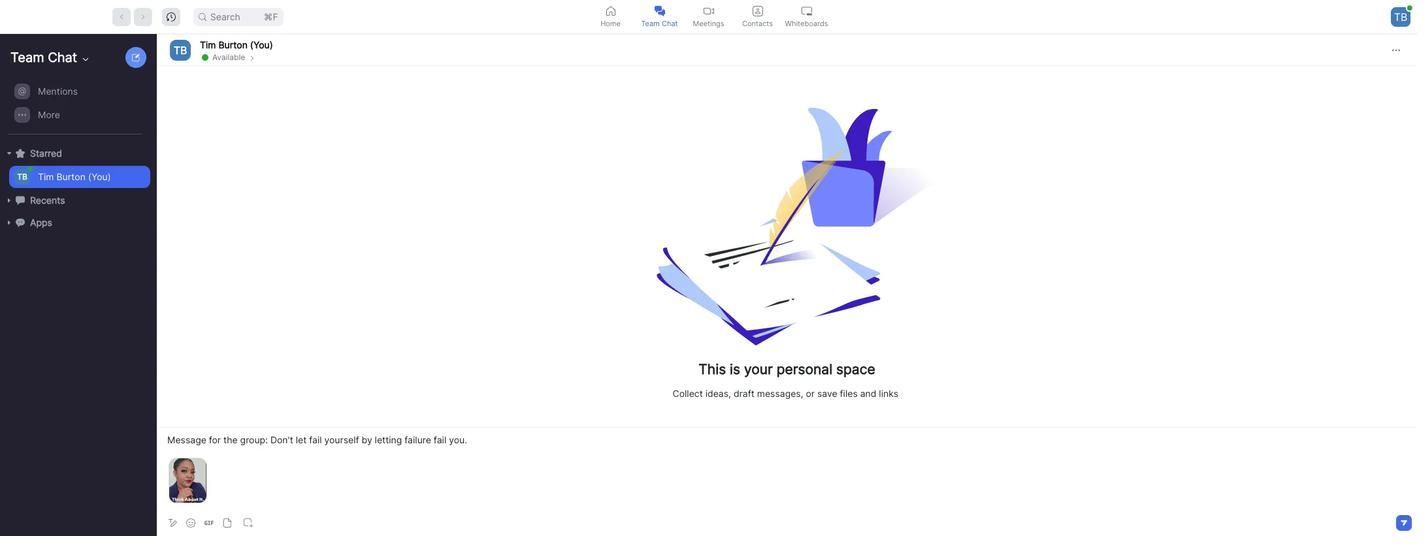 Task type: locate. For each thing, give the bounding box(es) containing it.
(you) up chevron right small icon
[[250, 39, 273, 50]]

tb for the right tim burton's avatar element
[[174, 43, 187, 57]]

triangle right image
[[5, 150, 13, 157], [5, 219, 13, 227]]

triangle right image for recents
[[5, 197, 13, 205]]

files
[[840, 388, 858, 399]]

tb down history image
[[174, 43, 187, 57]]

group inside tree
[[0, 80, 150, 135]]

format image
[[167, 518, 178, 529], [167, 518, 178, 529]]

0 vertical spatial chat
[[662, 19, 678, 28]]

tim burton (you)
[[200, 39, 273, 50], [38, 171, 111, 182]]

0 horizontal spatial fail
[[309, 434, 322, 446]]

team inside button
[[641, 19, 660, 28]]

ellipses horizontal image
[[1392, 46, 1400, 54]]

team chat image
[[654, 6, 665, 16]]

1 horizontal spatial team chat
[[641, 19, 678, 28]]

1 horizontal spatial team
[[641, 19, 660, 28]]

star image
[[16, 149, 25, 158]]

chat left chevron down small image
[[48, 50, 77, 65]]

this
[[699, 361, 726, 377]]

tim up available
[[200, 39, 216, 50]]

1 vertical spatial tb
[[174, 43, 187, 57]]

chevron down small image
[[80, 54, 91, 65]]

whiteboards button
[[782, 0, 831, 33]]

tb for the bottom tim burton's avatar element
[[17, 172, 27, 182]]

2 vertical spatial tb
[[17, 172, 27, 182]]

team down team chat image
[[641, 19, 660, 28]]

1 vertical spatial tim burton (you)
[[38, 171, 111, 182]]

1 fail from the left
[[309, 434, 322, 446]]

0 horizontal spatial (you)
[[88, 171, 111, 182]]

0 horizontal spatial tim
[[38, 171, 54, 182]]

0 vertical spatial (you)
[[250, 39, 273, 50]]

tb
[[1394, 10, 1408, 23], [174, 43, 187, 57], [17, 172, 27, 182]]

home
[[601, 19, 621, 28]]

contacts
[[742, 19, 773, 28]]

meetings button
[[684, 0, 733, 33]]

collect ideas, draft messages, or save files and links
[[673, 388, 898, 399]]

0 horizontal spatial burton
[[56, 171, 86, 182]]

magnifier image
[[199, 13, 206, 21], [199, 13, 206, 21]]

tree
[[0, 78, 154, 247]]

messages,
[[757, 388, 803, 399]]

emoji image
[[186, 519, 195, 528]]

fail left you.
[[434, 434, 446, 446]]

burton down starred tree item
[[56, 171, 86, 182]]

file image
[[223, 519, 232, 528]]

0 vertical spatial tim
[[200, 39, 216, 50]]

draft
[[734, 388, 755, 399]]

1 vertical spatial burton
[[56, 171, 86, 182]]

tab list containing home
[[586, 0, 831, 33]]

and
[[860, 388, 876, 399]]

screenshot image
[[244, 519, 253, 528]]

1 horizontal spatial tb
[[174, 43, 187, 57]]

more
[[38, 109, 60, 120]]

ideas,
[[705, 388, 731, 399]]

0 horizontal spatial tim burton's avatar element
[[14, 169, 30, 185]]

0 horizontal spatial chat
[[48, 50, 77, 65]]

this is your personal space
[[699, 361, 875, 377]]

group:
[[240, 434, 268, 446]]

tim burton's avatar element
[[170, 40, 191, 60], [14, 169, 30, 185]]

1 vertical spatial triangle right image
[[5, 219, 13, 227]]

0 vertical spatial online image
[[1407, 5, 1412, 10]]

0 horizontal spatial tim burton (you)
[[38, 171, 111, 182]]

chevron right small image
[[248, 54, 256, 62]]

send image
[[1400, 520, 1409, 527]]

0 horizontal spatial online image
[[202, 54, 208, 60]]

0 vertical spatial team
[[641, 19, 660, 28]]

1 vertical spatial tim burton's avatar element
[[14, 169, 30, 185]]

whiteboard small image
[[801, 6, 812, 16], [801, 6, 812, 16]]

group containing mentions
[[0, 80, 150, 135]]

failure
[[405, 434, 431, 446]]

chevron right small image
[[248, 53, 256, 62]]

gif image
[[205, 519, 214, 528], [205, 519, 214, 528]]

tim burton (you) down starred tree item
[[38, 171, 111, 182]]

0 horizontal spatial tb
[[17, 172, 27, 182]]

burton up available
[[218, 39, 248, 50]]

space
[[836, 361, 875, 377]]

chat
[[662, 19, 678, 28], [48, 50, 77, 65]]

team chat inside button
[[641, 19, 678, 28]]

available
[[212, 52, 245, 62]]

triangle right image left star icon
[[5, 150, 13, 157]]

chat down team chat icon
[[662, 19, 678, 28]]

(you) down starred tree item
[[88, 171, 111, 182]]

tab list
[[586, 0, 831, 33]]

(you)
[[250, 39, 273, 50], [88, 171, 111, 182]]

triangle right image
[[5, 150, 13, 157], [5, 197, 13, 205], [5, 197, 13, 205], [5, 219, 13, 227]]

triangle right image for starred
[[5, 150, 13, 157]]

video on image
[[703, 6, 714, 16], [703, 6, 714, 16]]

for
[[209, 434, 221, 446]]

0 vertical spatial team chat
[[641, 19, 678, 28]]

0 vertical spatial tim burton (you)
[[200, 39, 273, 50]]

mentions button
[[9, 80, 150, 103]]

home small image
[[605, 6, 616, 16], [605, 6, 616, 16]]

team chat
[[641, 19, 678, 28], [10, 50, 77, 65]]

1 vertical spatial online image
[[202, 54, 208, 60]]

history image
[[166, 12, 176, 21]]

tim
[[200, 39, 216, 50], [38, 171, 54, 182]]

0 vertical spatial triangle right image
[[5, 150, 13, 157]]

online image
[[1407, 5, 1412, 10], [202, 54, 208, 60]]

collect
[[673, 388, 703, 399]]

tim burton's avatar element up chat image
[[14, 169, 30, 185]]

chatbot image
[[16, 218, 25, 227]]

or
[[806, 388, 815, 399]]

chatbot image
[[16, 218, 25, 227]]

tb down star icon
[[17, 172, 27, 182]]

message for the group: don't let fail yourself by letting failure fail you.
[[167, 434, 467, 446]]

recents
[[30, 195, 65, 206]]

team chat down team chat icon
[[641, 19, 678, 28]]

tim burton's avatar element down history image
[[170, 40, 191, 60]]

1 horizontal spatial burton
[[218, 39, 248, 50]]

2 horizontal spatial tb
[[1394, 10, 1408, 23]]

1 vertical spatial team
[[10, 50, 44, 65]]

triangle right image left chatbot image
[[5, 219, 13, 227]]

team up mentions
[[10, 50, 44, 65]]

1 vertical spatial chat
[[48, 50, 77, 65]]

1 horizontal spatial fail
[[434, 434, 446, 446]]

message
[[167, 434, 206, 446]]

group
[[0, 80, 150, 135]]

0 vertical spatial burton
[[218, 39, 248, 50]]

fail right let
[[309, 434, 322, 446]]

2 triangle right image from the top
[[5, 219, 13, 227]]

burton
[[218, 39, 248, 50], [56, 171, 86, 182]]

1 vertical spatial team chat
[[10, 50, 77, 65]]

emoji image
[[186, 519, 195, 528]]

online image
[[1407, 5, 1412, 10], [202, 54, 208, 60], [27, 167, 33, 172], [27, 167, 33, 172]]

team chat up mentions
[[10, 50, 77, 65]]

recents tree item
[[5, 189, 150, 212]]

team
[[641, 19, 660, 28], [10, 50, 44, 65]]

fail
[[309, 434, 322, 446], [434, 434, 446, 446]]

tim burton (you) up available
[[200, 39, 273, 50]]

tb up ellipses horizontal image
[[1394, 10, 1408, 23]]

0 vertical spatial tim burton's avatar element
[[170, 40, 191, 60]]

team chat button
[[635, 0, 684, 33]]

1 horizontal spatial chat
[[662, 19, 678, 28]]

tim down starred
[[38, 171, 54, 182]]

1 horizontal spatial tim
[[200, 39, 216, 50]]

1 triangle right image from the top
[[5, 150, 13, 157]]

your
[[744, 361, 773, 377]]



Task type: vqa. For each thing, say whether or not it's contained in the screenshot.
Profile picture
no



Task type: describe. For each thing, give the bounding box(es) containing it.
1 horizontal spatial tim burton's avatar element
[[170, 40, 191, 60]]

chevron down small image
[[80, 54, 91, 65]]

triangle right image for starred
[[5, 150, 13, 157]]

links
[[879, 388, 898, 399]]

team chat image
[[654, 6, 665, 16]]

don't
[[270, 434, 293, 446]]

search
[[210, 11, 240, 22]]

yourself
[[324, 434, 359, 446]]

apps tree item
[[5, 212, 150, 234]]

star image
[[16, 149, 25, 158]]

let
[[296, 434, 307, 446]]

new image
[[132, 54, 140, 61]]

meetings
[[693, 19, 724, 28]]

1 horizontal spatial (you)
[[250, 39, 273, 50]]

is
[[730, 361, 740, 377]]

more button
[[9, 104, 150, 126]]

whiteboards
[[785, 19, 828, 28]]

0 vertical spatial tb
[[1394, 10, 1408, 23]]

you.
[[449, 434, 467, 446]]

contacts button
[[733, 0, 782, 33]]

triangle right image for apps
[[5, 219, 13, 227]]

file image
[[223, 519, 232, 528]]

starred tree item
[[5, 142, 150, 165]]

ellipses horizontal image
[[1392, 46, 1400, 54]]

2 fail from the left
[[434, 434, 446, 446]]

1 vertical spatial tim
[[38, 171, 54, 182]]

1 horizontal spatial online image
[[1407, 5, 1412, 10]]

starred
[[30, 148, 62, 159]]

profile contact image
[[752, 6, 763, 16]]

save
[[817, 388, 837, 399]]

⌘f
[[264, 11, 278, 22]]

history image
[[166, 12, 176, 21]]

triangle right image for apps
[[5, 219, 13, 227]]

by
[[362, 434, 372, 446]]

new image
[[132, 54, 140, 61]]

1 vertical spatial (you)
[[88, 171, 111, 182]]

the
[[223, 434, 238, 446]]

0 horizontal spatial team chat
[[10, 50, 77, 65]]

tree containing mentions
[[0, 78, 154, 247]]

send image
[[1400, 520, 1409, 527]]

personal
[[777, 361, 833, 377]]

0 horizontal spatial team
[[10, 50, 44, 65]]

home button
[[586, 0, 635, 33]]

screenshot image
[[244, 519, 253, 528]]

mentions
[[38, 86, 78, 97]]

apps
[[30, 217, 52, 228]]

chat image
[[16, 196, 25, 205]]

1 horizontal spatial tim burton (you)
[[200, 39, 273, 50]]

chat image
[[16, 196, 25, 205]]

chat inside button
[[662, 19, 678, 28]]

profile contact image
[[752, 6, 763, 16]]

letting
[[375, 434, 402, 446]]



